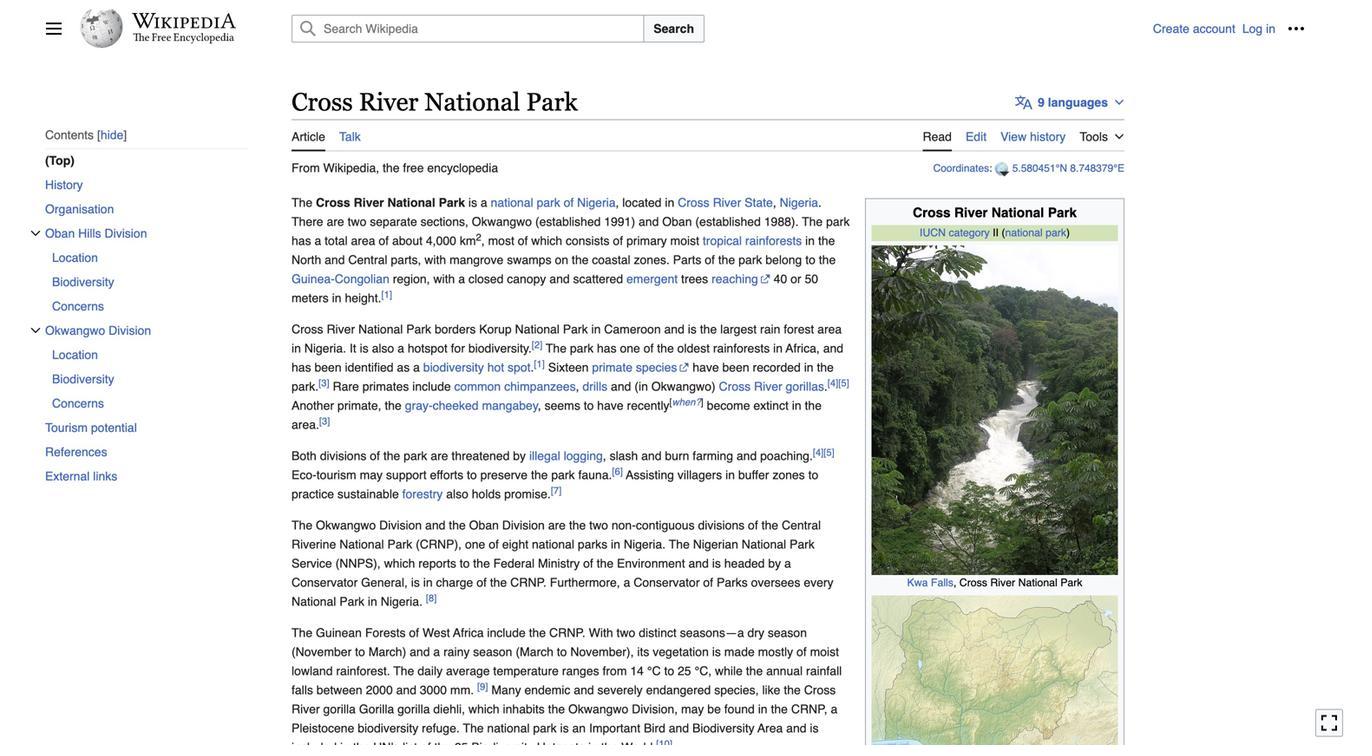 Task type: vqa. For each thing, say whether or not it's contained in the screenshot.
the bottom 'same'
no



Task type: locate. For each thing, give the bounding box(es) containing it.
languages
[[1048, 95, 1109, 109]]

of up consists
[[564, 196, 574, 210]]

and inside the park has one of the oldest rainforests in africa, and has been identified as a
[[824, 342, 844, 356]]

when? link
[[672, 397, 701, 408]]

is down nigerian
[[712, 557, 721, 571]]

[3] for [3]
[[319, 416, 330, 427]]

the inside eco-tourism may support efforts to preserve the park fauna. [6]
[[531, 468, 548, 482]]

1 horizontal spatial include
[[487, 626, 526, 640]]

0 vertical spatial concerns
[[52, 299, 104, 313]]

0 vertical spatial which
[[532, 234, 563, 248]]

conservator down environment
[[634, 576, 700, 590]]

location for okwangwo
[[52, 348, 98, 362]]

0 vertical spatial have
[[693, 361, 719, 375]]

crnp.
[[511, 576, 547, 590], [550, 626, 586, 640]]

cross down rainfall
[[804, 684, 836, 698]]

1 gorilla from the left
[[323, 703, 356, 717]]

0 vertical spatial [4]
[[828, 378, 839, 389]]

a inside the park has one of the oldest rainforests in africa, and has been identified as a
[[413, 361, 420, 375]]

hotspots
[[537, 741, 585, 746]]

forestry link
[[402, 487, 443, 501]]

0 horizontal spatial by
[[513, 449, 526, 463]]

1 been from the left
[[315, 361, 342, 375]]

2 horizontal spatial two
[[617, 626, 636, 640]]

2 [3] from the top
[[319, 416, 330, 427]]

oban down holds
[[469, 519, 499, 533]]

0 vertical spatial may
[[360, 468, 383, 482]]

0 horizontal spatial [5] link
[[824, 447, 835, 458]]

1 vertical spatial [4] link
[[813, 447, 824, 458]]

concerns link up okwangwo division
[[52, 294, 248, 318]]

meters
[[292, 291, 329, 305]]

2 vertical spatial are
[[548, 519, 566, 533]]

its
[[637, 645, 650, 659]]

and inside [3] rare primates include common chimpanzees , drills and (in okwangwo) cross river gorillas . [4] [5]
[[611, 380, 631, 394]]

a inside in the north and central parts, with mangrove swamps on the coastal zones. parts of the park belong to the guinea-congolian region, with a closed canopy and scattered emergent trees reaching
[[459, 272, 465, 286]]

1 vertical spatial include
[[487, 626, 526, 640]]

diehli,
[[434, 703, 465, 717]]

1 biodiversity link from the top
[[52, 270, 248, 294]]

cross inside cross river national park borders korup national park in cameroon and is the largest rain forest area in nigeria. it is also a hotspot for biodiversity.
[[292, 323, 323, 336]]

show location on an interactive map image
[[995, 162, 1013, 177]]

which up 'general,'
[[384, 557, 415, 571]]

two inside the guinean forests of west africa include the crnp. with two distinct seasons—a dry season (november to march) and a rainy season (march to november), its vegetation is made mostly of moist lowland rainforest. the daily average temperature ranges from 14 °c to 25 °c, while the annual rainfall falls between 2000 and 3000 mm.
[[617, 626, 636, 640]]

0 vertical spatial crnp.
[[511, 576, 547, 590]]

0 horizontal spatial [4] link
[[813, 447, 824, 458]]

nigeria. up environment
[[624, 538, 666, 552]]

has inside the . there are two separate sections, okwangwo (established 1991) and oban (established 1988). the park has a total area of about 4,000 km
[[292, 234, 311, 248]]

has up primate
[[597, 342, 617, 356]]

also up identified on the left of the page
[[372, 342, 394, 356]]

1 vertical spatial rainforests
[[713, 342, 770, 356]]

[4] link
[[828, 378, 839, 389], [813, 447, 824, 458]]

biodiversity up tourism potential
[[52, 372, 114, 386]]

rainforests
[[746, 234, 802, 248], [713, 342, 770, 356]]

park inside cross river national park iucn category ii ( national park )
[[1046, 227, 1067, 239]]

park right (
[[1046, 227, 1067, 239]]

service
[[292, 557, 332, 571]]

0 horizontal spatial [5]
[[824, 447, 835, 458]]

may inside eco-tourism may support efforts to preserve the park fauna. [6]
[[360, 468, 383, 482]]

two up total
[[348, 215, 367, 229]]

park inside the park has one of the oldest rainforests in africa, and has been identified as a
[[570, 342, 594, 356]]

to up 50
[[806, 253, 816, 267]]

okwangwo inside the okwangwo division and the oban division are the two non-contiguous divisions of the central riverine national park (crnp), one of eight national parks in nigeria. the nigerian national park service (nnps), which reports to the federal ministry of the environment and is headed by a conservator general, is in charge of the crnp. furthermore, a conservator of parks oversees every national park in nigeria.
[[316, 519, 376, 533]]

0 vertical spatial two
[[348, 215, 367, 229]]

biodiversity down for
[[423, 361, 484, 375]]

national up ministry at the bottom left of the page
[[532, 538, 575, 552]]

holds
[[472, 487, 501, 501]]

a inside cross river national park borders korup national park in cameroon and is the largest rain forest area in nigeria. it is also a hotspot for biodiversity.
[[398, 342, 404, 356]]

two inside the okwangwo division and the oban division are the two non-contiguous divisions of the central riverine national park (crnp), one of eight national parks in nigeria. the nigerian national park service (nnps), which reports to the federal ministry of the environment and is headed by a conservator general, is in charge of the crnp. furthermore, a conservator of parks oversees every national park in nigeria.
[[590, 519, 608, 533]]

in down the gorillas
[[792, 399, 802, 413]]

1 vertical spatial which
[[384, 557, 415, 571]]

of
[[564, 196, 574, 210], [379, 234, 389, 248], [518, 234, 528, 248], [613, 234, 623, 248], [705, 253, 715, 267], [644, 342, 654, 356], [370, 449, 380, 463], [748, 519, 758, 533], [489, 538, 499, 552], [583, 557, 594, 571], [477, 576, 487, 590], [703, 576, 714, 590], [409, 626, 419, 640], [797, 645, 807, 659], [421, 741, 431, 746]]

severely
[[598, 684, 643, 698]]

park inside the . there are two separate sections, okwangwo (established 1991) and oban (established 1988). the park has a total area of about 4,000 km
[[827, 215, 850, 229]]

1 horizontal spatial are
[[431, 449, 448, 463]]

the inside the . there are two separate sections, okwangwo (established 1991) and oban (established 1988). the park has a total area of about 4,000 km
[[802, 215, 823, 229]]

0 horizontal spatial biodiversity
[[358, 722, 419, 736]]

to inside in the north and central parts, with mangrove swamps on the coastal zones. parts of the park belong to the guinea-congolian region, with a closed canopy and scattered emergent trees reaching
[[806, 253, 816, 267]]

1 horizontal spatial .
[[819, 196, 822, 210]]

ranges
[[562, 665, 600, 678]]

nigeria up 1991)
[[577, 196, 616, 210]]

location link for oban hills division
[[52, 246, 248, 270]]

1 location from the top
[[52, 251, 98, 265]]

1 vertical spatial area
[[818, 323, 842, 336]]

location down okwangwo division
[[52, 348, 98, 362]]

1 vertical spatial nigeria.
[[624, 538, 666, 552]]

1 vertical spatial two
[[590, 519, 608, 533]]

has up the park. on the bottom left of page
[[292, 361, 311, 375]]

been up rare
[[315, 361, 342, 375]]

national
[[491, 196, 534, 210], [1006, 227, 1043, 239], [532, 538, 575, 552], [487, 722, 530, 736]]

and right 2000
[[396, 684, 417, 698]]

[4] link right the gorillas
[[828, 378, 839, 389]]

0 horizontal spatial have
[[597, 399, 624, 413]]

have inside another primate, the gray-cheeked mangabey , seems to have recently [ when? ]
[[597, 399, 624, 413]]

, inside another primate, the gray-cheeked mangabey , seems to have recently [ when? ]
[[538, 399, 541, 413]]

0 horizontal spatial [1] link
[[382, 289, 392, 300]]

park up [7] link
[[552, 468, 575, 482]]

0 horizontal spatial oban
[[45, 226, 75, 240]]

(established
[[536, 215, 601, 229], [696, 215, 761, 229]]

[3] down the another
[[319, 416, 330, 427]]

1 concerns from the top
[[52, 299, 104, 313]]

0 horizontal spatial crnp.
[[511, 576, 547, 590]]

river inside the many endemic and severely endangered species, like the cross river gorilla gorilla gorilla diehli, which inhabits the okwangwo division, may be found in the crnp, a pleistocene biodiversity refuge. the national park is an important bird and biodiversity area and is included in the un's list of the 25 biodiversity hotspots in the world.
[[292, 703, 320, 717]]

while
[[715, 665, 743, 678]]

another
[[292, 399, 334, 413]]

seems
[[545, 399, 581, 413]]

2 horizontal spatial which
[[532, 234, 563, 248]]

2 biodiversity link from the top
[[52, 367, 248, 391]]

zones.
[[634, 253, 670, 267]]

cross
[[292, 88, 353, 116], [316, 196, 350, 210], [678, 196, 710, 210], [913, 205, 951, 221], [292, 323, 323, 336], [719, 380, 751, 394], [960, 577, 988, 590], [804, 684, 836, 698]]

to
[[806, 253, 816, 267], [584, 399, 594, 413], [467, 468, 477, 482], [809, 468, 819, 482], [460, 557, 470, 571], [355, 645, 365, 659], [557, 645, 567, 659], [664, 665, 675, 678]]

1 vertical spatial [3] link
[[319, 416, 330, 427]]

biodiversity inside the many endemic and severely endangered species, like the cross river gorilla gorilla gorilla diehli, which inhabits the okwangwo division, may be found in the crnp, a pleistocene biodiversity refuge. the national park is an important bird and biodiversity area and is included in the un's list of the 25 biodiversity hotspots in the world.
[[358, 722, 419, 736]]

okwangwo right x small image
[[45, 324, 105, 338]]

0 vertical spatial rainforests
[[746, 234, 802, 248]]

1 horizontal spatial been
[[723, 361, 750, 375]]

°c,
[[695, 665, 712, 678]]

0 horizontal spatial 25
[[455, 741, 468, 746]]

in up [8]
[[423, 576, 433, 590]]

1 horizontal spatial oban
[[469, 519, 499, 533]]

moist
[[671, 234, 700, 248], [810, 645, 839, 659]]

nigeria
[[577, 196, 616, 210], [780, 196, 819, 210]]

park
[[526, 88, 578, 116], [439, 196, 465, 210], [1048, 205, 1077, 221], [406, 323, 431, 336], [563, 323, 588, 336], [388, 538, 413, 552], [790, 538, 815, 552], [1061, 577, 1083, 590], [340, 595, 365, 609]]

personal tools navigation
[[1154, 15, 1311, 43]]

the down like
[[771, 703, 788, 717]]

in right the log
[[1267, 22, 1276, 36]]

location
[[52, 251, 98, 265], [52, 348, 98, 362]]

1 vertical spatial moist
[[810, 645, 839, 659]]

season down africa
[[473, 645, 513, 659]]

2 vertical spatial which
[[469, 703, 500, 717]]

swamps
[[507, 253, 552, 267]]

of right parts
[[705, 253, 715, 267]]

contiguous
[[636, 519, 695, 533]]

federal
[[494, 557, 535, 571]]

reaching link
[[712, 272, 771, 286]]

the inside have been recorded in the park.
[[817, 361, 834, 375]]

moist up parts
[[671, 234, 700, 248]]

0 vertical spatial [3]
[[319, 378, 330, 389]]

1 horizontal spatial one
[[620, 342, 640, 356]]

environment
[[617, 557, 685, 571]]

. inside [3] rare primates include common chimpanzees , drills and (in okwangwo) cross river gorillas . [4] [5]
[[825, 380, 828, 394]]

chimpanzees
[[504, 380, 576, 394]]

national right ii
[[1006, 227, 1043, 239]]

to inside assisting villagers in buffer zones to practice sustainable
[[809, 468, 819, 482]]

1 horizontal spatial conservator
[[634, 576, 700, 590]]

0 horizontal spatial gorilla
[[323, 703, 356, 717]]

0 horizontal spatial include
[[413, 380, 451, 394]]

1 vertical spatial [1] link
[[534, 359, 545, 370]]

[1] down congolian
[[382, 289, 392, 300]]

2 horizontal spatial are
[[548, 519, 566, 533]]

[3] link left rare
[[319, 378, 330, 389]]

1 horizontal spatial [4] link
[[828, 378, 839, 389]]

divisions up 'tourism'
[[320, 449, 367, 463]]

0 vertical spatial location link
[[52, 246, 248, 270]]

1 horizontal spatial by
[[769, 557, 781, 571]]

1988).
[[765, 215, 799, 229]]

article
[[292, 130, 325, 144]]

which inside the okwangwo division and the oban division are the two non-contiguous divisions of the central riverine national park (crnp), one of eight national parks in nigeria. the nigerian national park service (nnps), which reports to the federal ministry of the environment and is headed by a conservator general, is in charge of the crnp. furthermore, a conservator of parks oversees every national park in nigeria.
[[384, 557, 415, 571]]

of inside the park has one of the oldest rainforests in africa, and has been identified as a
[[644, 342, 654, 356]]

in up recorded
[[774, 342, 783, 356]]

0 vertical spatial [5]
[[839, 378, 850, 389]]

the up support
[[384, 449, 400, 463]]

nigeria. down 'general,'
[[381, 595, 423, 609]]

2 concerns from the top
[[52, 397, 104, 411]]

distinct
[[639, 626, 677, 640]]

crnp. down "federal"
[[511, 576, 547, 590]]

logging
[[564, 449, 603, 463]]

is up oldest at the right top
[[688, 323, 697, 336]]

external links link
[[45, 464, 248, 489]]

rainforests inside 2 , most of which consists of primary moist tropical rainforests
[[746, 234, 802, 248]]

for
[[451, 342, 465, 356]]

rainforests down largest
[[713, 342, 770, 356]]

1 vertical spatial central
[[782, 519, 821, 533]]

1 conservator from the left
[[292, 576, 358, 590]]

by up oversees
[[769, 557, 781, 571]]

0 vertical spatial [1] link
[[382, 289, 392, 300]]

the inside the many endemic and severely endangered species, like the cross river gorilla gorilla gorilla diehli, which inhabits the okwangwo division, may be found in the crnp, a pleistocene biodiversity refuge. the national park is an important bird and biodiversity area and is included in the un's list of the 25 biodiversity hotspots in the world.
[[463, 722, 484, 736]]

[1] link
[[382, 289, 392, 300], [534, 359, 545, 370]]

in the north and central parts, with mangrove swamps on the coastal zones. parts of the park belong to the guinea-congolian region, with a closed canopy and scattered emergent trees reaching
[[292, 234, 836, 286]]

1 [3] from the top
[[319, 378, 330, 389]]

,
[[616, 196, 619, 210], [773, 196, 777, 210], [482, 234, 485, 248], [576, 380, 579, 394], [538, 399, 541, 413], [603, 449, 607, 463], [954, 577, 957, 590]]

in inside the park has one of the oldest rainforests in africa, and has been identified as a
[[774, 342, 783, 356]]

1 vertical spatial by
[[769, 557, 781, 571]]

0 vertical spatial has
[[292, 234, 311, 248]]

from
[[292, 161, 320, 175]]

1 vertical spatial [1]
[[534, 359, 545, 370]]

2 vertical spatial .
[[825, 380, 828, 394]]

. inside the . there are two separate sections, okwangwo (established 1991) and oban (established 1988). the park has a total area of about 4,000 km
[[819, 196, 822, 210]]

primate species link
[[592, 361, 690, 375]]

season up mostly
[[768, 626, 807, 640]]

0 vertical spatial [5] link
[[839, 378, 850, 389]]

which inside 2 , most of which consists of primary moist tropical rainforests
[[532, 234, 563, 248]]

park
[[537, 196, 561, 210], [827, 215, 850, 229], [1046, 227, 1067, 239], [739, 253, 763, 267], [570, 342, 594, 356], [404, 449, 427, 463], [552, 468, 575, 482], [533, 722, 557, 736]]

also inside cross river national park borders korup national park in cameroon and is the largest rain forest area in nigeria. it is also a hotspot for biodiversity.
[[372, 342, 394, 356]]

primate
[[592, 361, 633, 375]]

[4]
[[828, 378, 839, 389], [813, 447, 824, 458]]

[5] link right the gorillas
[[839, 378, 850, 389]]

[3] inside [3] rare primates include common chimpanzees , drills and (in okwangwo) cross river gorillas . [4] [5]
[[319, 378, 330, 389]]

0 horizontal spatial nigeria.
[[305, 342, 346, 356]]

40
[[774, 272, 788, 286]]

wikipedia image
[[132, 13, 236, 29]]

the inside cross river national park borders korup national park in cameroon and is the largest rain forest area in nigeria. it is also a hotspot for biodiversity.
[[700, 323, 717, 336]]

park down tropical rainforests link
[[739, 253, 763, 267]]

okwangwo division link
[[45, 318, 248, 343]]

1 horizontal spatial [5]
[[839, 378, 850, 389]]

concerns up tourism
[[52, 397, 104, 411]]

include up (march
[[487, 626, 526, 640]]

are inside both divisions of the park are threatened by illegal logging , slash and burn farming and poaching. [4] [5]
[[431, 449, 448, 463]]

total
[[325, 234, 348, 248]]

the up the gorillas
[[817, 361, 834, 375]]

(in
[[635, 380, 648, 394]]

0 horizontal spatial (established
[[536, 215, 601, 229]]

0 vertical spatial with
[[425, 253, 446, 267]]

a
[[481, 196, 488, 210], [315, 234, 321, 248], [459, 272, 465, 286], [398, 342, 404, 356], [413, 361, 420, 375], [785, 557, 792, 571], [624, 576, 631, 590], [434, 645, 440, 659], [831, 703, 838, 717]]

by up preserve
[[513, 449, 526, 463]]

and left the "(in"
[[611, 380, 631, 394]]

national inside cross river national park iucn category ii ( national park )
[[1006, 227, 1043, 239]]

contents hide
[[45, 128, 124, 142]]

moist inside the guinean forests of west africa include the crnp. with two distinct seasons—a dry season (november to march) and a rainy season (march to november), its vegetation is made mostly of moist lowland rainforest. the daily average temperature ranges from 14 °c to 25 °c, while the annual rainfall falls between 2000 and 3000 mm.
[[810, 645, 839, 659]]

in inside in the north and central parts, with mangrove swamps on the coastal zones. parts of the park belong to the guinea-congolian region, with a closed canopy and scattered emergent trees reaching
[[806, 234, 815, 248]]

cross inside [3] rare primates include common chimpanzees , drills and (in okwangwo) cross river gorillas . [4] [5]
[[719, 380, 751, 394]]

1 vertical spatial one
[[465, 538, 486, 552]]

may
[[360, 468, 383, 482], [681, 703, 704, 717]]

have inside have been recorded in the park.
[[693, 361, 719, 375]]

2 (established from the left
[[696, 215, 761, 229]]

dry
[[748, 626, 765, 640]]

has
[[292, 234, 311, 248], [597, 342, 617, 356], [292, 361, 311, 375]]

1 horizontal spatial (established
[[696, 215, 761, 229]]

of up headed on the right bottom
[[748, 519, 758, 533]]

1 horizontal spatial [1]
[[534, 359, 545, 370]]

of inside both divisions of the park are threatened by illegal logging , slash and burn farming and poaching. [4] [5]
[[370, 449, 380, 463]]

1 horizontal spatial season
[[768, 626, 807, 640]]

to up charge
[[460, 557, 470, 571]]

0 vertical spatial include
[[413, 380, 451, 394]]

(established down the cross river national park is a national park of nigeria , located in cross river state , nigeria
[[536, 215, 601, 229]]

it
[[350, 342, 357, 356]]

include up gray-
[[413, 380, 451, 394]]

concerns link for okwangwo division
[[52, 391, 248, 416]]

0 vertical spatial nigeria.
[[305, 342, 346, 356]]

1 vertical spatial concerns
[[52, 397, 104, 411]]

0 vertical spatial also
[[372, 342, 394, 356]]

1 horizontal spatial central
[[782, 519, 821, 533]]

farming
[[693, 449, 734, 463]]

0 horizontal spatial [4]
[[813, 447, 824, 458]]

1 (established from the left
[[536, 215, 601, 229]]

and up primary
[[639, 215, 659, 229]]

a inside the . there are two separate sections, okwangwo (established 1991) and oban (established 1988). the park has a total area of about 4,000 km
[[315, 234, 321, 248]]

1 concerns link from the top
[[52, 294, 248, 318]]

divisions inside both divisions of the park are threatened by illegal logging , slash and burn farming and poaching. [4] [5]
[[320, 449, 367, 463]]

mangrove
[[450, 253, 504, 267]]

1 vertical spatial biodiversity link
[[52, 367, 248, 391]]

2 horizontal spatial nigeria.
[[624, 538, 666, 552]]

[5]
[[839, 378, 850, 389], [824, 447, 835, 458]]

sixteen
[[548, 361, 589, 375]]

0 vertical spatial [1]
[[382, 289, 392, 300]]

been inside have been recorded in the park.
[[723, 361, 750, 375]]

practice
[[292, 487, 334, 501]]

cross river national park element
[[292, 152, 1125, 746]]

okwangwo up riverine
[[316, 519, 376, 533]]

the up "biodiversity hot spot . [1] sixteen primate species"
[[546, 342, 567, 356]]

be
[[708, 703, 721, 717]]

1 vertical spatial are
[[431, 449, 448, 463]]

x small image
[[30, 228, 41, 239]]

area inside cross river national park borders korup national park in cameroon and is the largest rain forest area in nigeria. it is also a hotspot for biodiversity.
[[818, 323, 842, 336]]

fauna.
[[579, 468, 612, 482]]

assisting villagers in buffer zones to practice sustainable
[[292, 468, 819, 501]]

have been recorded in the park.
[[292, 361, 834, 394]]

extinct
[[754, 399, 789, 413]]

the okwangwo division and the oban division are the two non-contiguous divisions of the central riverine national park (crnp), one of eight national parks in nigeria. the nigerian national park service (nnps), which reports to the federal ministry of the environment and is headed by a conservator general, is in charge of the crnp. furthermore, a conservator of parks oversees every national park in nigeria.
[[292, 519, 834, 609]]

0 horizontal spatial two
[[348, 215, 367, 229]]

in left the cameroon
[[592, 323, 601, 336]]

are inside the . there are two separate sections, okwangwo (established 1991) and oban (established 1988). the park has a total area of about 4,000 km
[[327, 215, 344, 229]]

2 location link from the top
[[52, 343, 248, 367]]

park inside eco-tourism may support efforts to preserve the park fauna. [6]
[[552, 468, 575, 482]]

a right the crnp,
[[831, 703, 838, 717]]

search
[[654, 22, 694, 36]]

park up the on
[[537, 196, 561, 210]]

central down zones
[[782, 519, 821, 533]]

(nnps),
[[336, 557, 381, 571]]

rainforests down 1988).
[[746, 234, 802, 248]]

the free encyclopedia image
[[133, 33, 235, 44]]

an
[[572, 722, 586, 736]]

0 vertical spatial one
[[620, 342, 640, 356]]

0 vertical spatial [4] link
[[828, 378, 839, 389]]

the left "federal"
[[473, 557, 490, 571]]

1 vertical spatial .
[[531, 361, 534, 375]]

1 horizontal spatial area
[[818, 323, 842, 336]]

[3] for [3] rare primates include common chimpanzees , drills and (in okwangwo) cross river gorillas . [4] [5]
[[319, 378, 330, 389]]

two up parks
[[590, 519, 608, 533]]

with right region,
[[434, 272, 455, 286]]

which up the on
[[532, 234, 563, 248]]

the inside become extinct in the area.
[[805, 399, 822, 413]]

the down 'endemic' at the bottom left
[[548, 703, 565, 717]]

of inside the many endemic and severely endangered species, like the cross river gorilla gorilla gorilla diehli, which inhabits the okwangwo division, may be found in the crnp, a pleistocene biodiversity refuge. the national park is an important bird and biodiversity area and is included in the un's list of the 25 biodiversity hotspots in the world.
[[421, 741, 431, 746]]

national inside cross river national park iucn category ii ( national park )
[[992, 205, 1045, 221]]

2 location from the top
[[52, 348, 98, 362]]

cross up become
[[719, 380, 751, 394]]

0 vertical spatial concerns link
[[52, 294, 248, 318]]

5.580451°n
[[1013, 162, 1068, 175]]

1 vertical spatial [5]
[[824, 447, 835, 458]]

biodiversity link up okwangwo division link
[[52, 270, 248, 294]]

rainfall
[[806, 665, 842, 678]]

the inside the park has one of the oldest rainforests in africa, and has been identified as a
[[657, 342, 674, 356]]

biodiversity
[[423, 361, 484, 375], [358, 722, 419, 736]]

1 vertical spatial location
[[52, 348, 98, 362]]

0 vertical spatial by
[[513, 449, 526, 463]]

oban up primary
[[663, 215, 692, 229]]

park inside the many endemic and severely endangered species, like the cross river gorilla gorilla gorilla diehli, which inhabits the okwangwo division, may be found in the crnp, a pleistocene biodiversity refuge. the national park is an important bird and biodiversity area and is included in the un's list of the 25 biodiversity hotspots in the world.
[[533, 722, 557, 736]]

okwangwo inside the many endemic and severely endangered species, like the cross river gorilla gorilla gorilla diehli, which inhabits the okwangwo division, may be found in the crnp, a pleistocene biodiversity refuge. the national park is an important bird and biodiversity area and is included in the un's list of the 25 biodiversity hotspots in the world.
[[569, 703, 629, 717]]

1 location link from the top
[[52, 246, 248, 270]]

primates
[[363, 380, 409, 394]]

okwangwo up most
[[472, 215, 532, 229]]

park inside cross river national park iucn category ii ( national park )
[[1048, 205, 1077, 221]]

1 vertical spatial location link
[[52, 343, 248, 367]]

0 horizontal spatial area
[[351, 234, 375, 248]]

2 concerns link from the top
[[52, 391, 248, 416]]

0 vertical spatial biodiversity link
[[52, 270, 248, 294]]

cross up the article link
[[292, 88, 353, 116]]

1 vertical spatial [4]
[[813, 447, 824, 458]]

of left parks
[[703, 576, 714, 590]]

most
[[488, 234, 515, 248]]

a down environment
[[624, 576, 631, 590]]

to inside another primate, the gray-cheeked mangabey , seems to have recently [ when? ]
[[584, 399, 594, 413]]

0 horizontal spatial nigeria
[[577, 196, 616, 210]]

:
[[990, 162, 993, 175]]

Search Wikipedia search field
[[292, 15, 644, 43]]

0 horizontal spatial also
[[372, 342, 394, 356]]

in up the gorillas
[[804, 361, 814, 375]]

1 horizontal spatial biodiversity
[[423, 361, 484, 375]]

the inside another primate, the gray-cheeked mangabey , seems to have recently [ when? ]
[[385, 399, 402, 413]]

1 vertical spatial may
[[681, 703, 704, 717]]

0 vertical spatial [3] link
[[319, 378, 330, 389]]

1 vertical spatial [3]
[[319, 416, 330, 427]]

concerns for oban
[[52, 299, 104, 313]]

river up extinct
[[754, 380, 783, 394]]

0 vertical spatial 25
[[678, 665, 692, 678]]

0 vertical spatial central
[[348, 253, 388, 267]]

2 been from the left
[[723, 361, 750, 375]]

include inside [3] rare primates include common chimpanzees , drills and (in okwangwo) cross river gorillas . [4] [5]
[[413, 380, 451, 394]]

1 horizontal spatial crnp.
[[550, 626, 586, 640]]

concerns link
[[52, 294, 248, 318], [52, 391, 248, 416]]

okwangwo
[[472, 215, 532, 229], [45, 324, 105, 338], [316, 519, 376, 533], [569, 703, 629, 717]]

a right as
[[413, 361, 420, 375]]

1 horizontal spatial may
[[681, 703, 704, 717]]

0 vertical spatial location
[[52, 251, 98, 265]]

the down contiguous
[[669, 538, 690, 552]]

the inside the park has one of the oldest rainforests in africa, and has been identified as a
[[546, 342, 567, 356]]

division
[[105, 226, 147, 240], [109, 324, 151, 338], [379, 519, 422, 533], [502, 519, 545, 533]]

may up sustainable
[[360, 468, 383, 482]]

the right 'belong'
[[819, 253, 836, 267]]



Task type: describe. For each thing, give the bounding box(es) containing it.
in down 'important'
[[589, 741, 598, 746]]

to right °c
[[664, 665, 675, 678]]

and right the bird at the left bottom of page
[[669, 722, 689, 736]]

river inside cross river national park borders korup national park in cameroon and is the largest rain forest area in nigeria. it is also a hotspot for biodiversity.
[[327, 323, 355, 336]]

been inside the park has one of the oldest rainforests in africa, and has been identified as a
[[315, 361, 342, 375]]

crnp. inside the guinean forests of west africa include the crnp. with two distinct seasons—a dry season (november to march) and a rainy season (march to november), its vegetation is made mostly of moist lowland rainforest. the daily average temperature ranges from 14 °c to 25 °c, while the annual rainfall falls between 2000 and 3000 mm.
[[550, 626, 586, 640]]

gray-cheeked mangabey link
[[405, 399, 538, 413]]

map showing the location of cross river national park image
[[872, 596, 1119, 746]]

in up the park. on the bottom left of page
[[292, 342, 301, 356]]

is right it on the left top of the page
[[360, 342, 369, 356]]

language progressive image
[[1016, 94, 1033, 111]]

2 [3] link from the top
[[319, 416, 330, 427]]

rainforest.
[[336, 665, 390, 678]]

8.748379°e
[[1071, 162, 1125, 175]]

the left free
[[383, 161, 400, 175]]

25 inside the guinean forests of west africa include the crnp. with two distinct seasons—a dry season (november to march) and a rainy season (march to november), its vegetation is made mostly of moist lowland rainforest. the daily average temperature ranges from 14 °c to 25 °c, while the annual rainfall falls between 2000 and 3000 mm.
[[678, 665, 692, 678]]

cross up there
[[316, 196, 350, 210]]

[3] rare primates include common chimpanzees , drills and (in okwangwo) cross river gorillas . [4] [5]
[[319, 378, 850, 394]]

1 nigeria from the left
[[577, 196, 616, 210]]

log in and more options image
[[1288, 20, 1306, 37]]

in up area
[[758, 703, 768, 717]]

references link
[[45, 440, 248, 464]]

biodiversity down inhabits
[[472, 741, 534, 746]]

2 vertical spatial has
[[292, 361, 311, 375]]

the down refuge.
[[434, 741, 451, 746]]

un's
[[373, 741, 399, 746]]

also inside 'forestry also holds promise. [7]'
[[446, 487, 469, 501]]

the right the on
[[572, 253, 589, 267]]

2000
[[366, 684, 393, 698]]

[7] link
[[551, 486, 562, 496]]

14
[[631, 665, 644, 678]]

emergent link
[[627, 272, 678, 286]]

kwa falls link
[[908, 577, 954, 590]]

reports
[[419, 557, 456, 571]]

coordinates
[[934, 162, 990, 175]]

may inside the many endemic and severely endangered species, like the cross river gorilla gorilla gorilla diehli, which inhabits the okwangwo division, may be found in the crnp, a pleistocene biodiversity refuge. the national park is an important bird and biodiversity area and is included in the un's list of the 25 biodiversity hotspots in the world.
[[681, 703, 704, 717]]

25 inside the many endemic and severely endangered species, like the cross river gorilla gorilla gorilla diehli, which inhabits the okwangwo division, may be found in the crnp, a pleistocene biodiversity refuge. the national park is an important bird and biodiversity area and is included in the un's list of the 25 biodiversity hotspots in the world.
[[455, 741, 468, 746]]

and inside the . there are two separate sections, okwangwo (established 1991) and oban (established 1988). the park has a total area of about 4,000 km
[[639, 215, 659, 229]]

is down the crnp,
[[810, 722, 819, 736]]

and up buffer
[[737, 449, 757, 463]]

ministry
[[538, 557, 580, 571]]

endemic
[[525, 684, 571, 698]]

and up assisting
[[642, 449, 662, 463]]

menu image
[[45, 20, 63, 37]]

buffer
[[739, 468, 769, 482]]

river inside [3] rare primates include common chimpanzees , drills and (in okwangwo) cross river gorillas . [4] [5]
[[754, 380, 783, 394]]

[1] inside "biodiversity hot spot . [1] sixteen primate species"
[[534, 359, 545, 370]]

inhabits
[[503, 703, 545, 717]]

coastal
[[592, 253, 631, 267]]

[4] inside both divisions of the park are threatened by illegal logging , slash and burn farming and poaching. [4] [5]
[[813, 447, 824, 458]]

pleistocene
[[292, 722, 355, 736]]

national up most
[[491, 196, 534, 210]]

the up headed on the right bottom
[[762, 519, 779, 533]]

is up sections,
[[469, 196, 477, 210]]

biodiversity link for okwangwo division
[[52, 367, 248, 391]]

article link
[[292, 119, 325, 152]]

scattered
[[573, 272, 623, 286]]

crnp. inside the okwangwo division and the oban division are the two non-contiguous divisions of the central riverine national park (crnp), one of eight national parks in nigeria. the nigerian national park service (nnps), which reports to the federal ministry of the environment and is headed by a conservator general, is in charge of the crnp. furthermore, a conservator of parks oversees every national park in nigeria.
[[511, 576, 547, 590]]

central inside in the north and central parts, with mangrove swamps on the coastal zones. parts of the park belong to the guinea-congolian region, with a closed canopy and scattered emergent trees reaching
[[348, 253, 388, 267]]

divisions inside the okwangwo division and the oban division are the two non-contiguous divisions of the central riverine national park (crnp), one of eight national parks in nigeria. the nigerian national park service (nnps), which reports to the federal ministry of the environment and is headed by a conservator general, is in charge of the crnp. furthermore, a conservator of parks oversees every national park in nigeria.
[[698, 519, 745, 533]]

in inside the 40 or 50 meters in height.
[[332, 291, 342, 305]]

rainforests inside the park has one of the oldest rainforests in africa, and has been identified as a
[[713, 342, 770, 356]]

concerns link for oban hills division
[[52, 294, 248, 318]]

and down the crnp,
[[787, 722, 807, 736]]

falls
[[931, 577, 954, 590]]

which inside the many endemic and severely endangered species, like the cross river gorilla gorilla gorilla diehli, which inhabits the okwangwo division, may be found in the crnp, a pleistocene biodiversity refuge. the national park is an important bird and biodiversity area and is included in the un's list of the 25 biodiversity hotspots in the world.
[[469, 703, 500, 717]]

the down 'important'
[[601, 741, 618, 746]]

biodiversity inside "biodiversity hot spot . [1] sixteen primate species"
[[423, 361, 484, 375]]

one inside the okwangwo division and the oban division are the two non-contiguous divisions of the central riverine national park (crnp), one of eight national parks in nigeria. the nigerian national park service (nnps), which reports to the federal ministry of the environment and is headed by a conservator general, is in charge of the crnp. furthermore, a conservator of parks oversees every national park in nigeria.
[[465, 538, 486, 552]]

is down reports
[[411, 576, 420, 590]]

of up the furthermore,
[[583, 557, 594, 571]]

x small image
[[30, 325, 41, 336]]

the up (march
[[529, 626, 546, 640]]

the down tropical
[[719, 253, 735, 267]]

the up riverine
[[292, 519, 313, 533]]

1 horizontal spatial [1] link
[[534, 359, 545, 370]]

history link
[[45, 173, 248, 197]]

in inside have been recorded in the park.
[[804, 361, 814, 375]]

africa,
[[786, 342, 820, 356]]

seasons—a
[[680, 626, 744, 640]]

park inside both divisions of the park are threatened by illegal logging , slash and burn farming and poaching. [4] [5]
[[404, 449, 427, 463]]

fullscreen image
[[1321, 715, 1339, 732]]

1 horizontal spatial [5] link
[[839, 378, 850, 389]]

hotspot
[[408, 342, 448, 356]]

[9]
[[477, 682, 488, 693]]

daily
[[418, 665, 443, 678]]

biodiversity down hills
[[52, 275, 114, 289]]

charge
[[436, 576, 473, 590]]

the park has one of the oldest rainforests in africa, and has been identified as a
[[292, 342, 844, 375]]

is inside the guinean forests of west africa include the crnp. with two distinct seasons—a dry season (november to march) and a rainy season (march to november), its vegetation is made mostly of moist lowland rainforest. the daily average temperature ranges from 14 °c to 25 °c, while the annual rainfall falls between 2000 and 3000 mm.
[[712, 645, 721, 659]]

Search search field
[[271, 15, 1154, 43]]

river right falls
[[991, 577, 1016, 590]]

location link for okwangwo division
[[52, 343, 248, 367]]

burn
[[665, 449, 690, 463]]

the up (crnp),
[[449, 519, 466, 533]]

the guinean forests of west africa include the crnp. with two distinct seasons—a dry season (november to march) and a rainy season (march to november), its vegetation is made mostly of moist lowland rainforest. the daily average temperature ranges from 14 °c to 25 °c, while the annual rainfall falls between 2000 and 3000 mm.
[[292, 626, 842, 698]]

biodiversity link for oban hills division
[[52, 270, 248, 294]]

include inside the guinean forests of west africa include the crnp. with two distinct seasons—a dry season (november to march) and a rainy season (march to november), its vegetation is made mostly of moist lowland rainforest. the daily average temperature ranges from 14 °c to 25 °c, while the annual rainfall falls between 2000 and 3000 mm.
[[487, 626, 526, 640]]

the down parks
[[597, 557, 614, 571]]

talk
[[339, 130, 361, 144]]

0 vertical spatial season
[[768, 626, 807, 640]]

rainy
[[444, 645, 470, 659]]

the down made at the right bottom of the page
[[746, 665, 763, 678]]

, inside [3] rare primates include common chimpanzees , drills and (in okwangwo) cross river gorillas . [4] [5]
[[576, 380, 579, 394]]

become extinct in the area.
[[292, 399, 822, 432]]

links
[[93, 470, 117, 483]]

hide button
[[97, 128, 127, 142]]

cross inside cross river national park iucn category ii ( national park )
[[913, 205, 951, 221]]

1 [3] link from the top
[[319, 378, 330, 389]]

cheeked
[[433, 399, 479, 413]]

°c
[[647, 665, 661, 678]]

are inside the okwangwo division and the oban division are the two non-contiguous divisions of the central riverine national park (crnp), one of eight national parks in nigeria. the nigerian national park service (nnps), which reports to the federal ministry of the environment and is headed by a conservator general, is in charge of the crnp. furthermore, a conservator of parks oversees every national park in nigeria.
[[548, 519, 566, 533]]

2 nigeria from the left
[[780, 196, 819, 210]]

cross up tropical
[[678, 196, 710, 210]]

1 vertical spatial [5] link
[[824, 447, 835, 458]]

[9] link
[[477, 682, 488, 693]]

two inside the . there are two separate sections, okwangwo (established 1991) and oban (established 1988). the park has a total area of about 4,000 km
[[348, 215, 367, 229]]

of inside the . there are two separate sections, okwangwo (established 1991) and oban (established 1988). the park has a total area of about 4,000 km
[[379, 234, 389, 248]]

, up 1988).
[[773, 196, 777, 210]]

the left un's
[[353, 741, 370, 746]]

[5] inside both divisions of the park are threatened by illegal logging , slash and burn farming and poaching. [4] [5]
[[824, 447, 835, 458]]

in inside assisting villagers in buffer zones to practice sustainable
[[726, 468, 735, 482]]

a inside the many endemic and severely endangered species, like the cross river gorilla gorilla gorilla diehli, which inhabits the okwangwo division, may be found in the crnp, a pleistocene biodiversity refuge. the national park is an important bird and biodiversity area and is included in the un's list of the 25 biodiversity hotspots in the world.
[[831, 703, 838, 717]]

by inside the okwangwo division and the oban division are the two non-contiguous divisions of the central riverine national park (crnp), one of eight national parks in nigeria. the nigerian national park service (nnps), which reports to the federal ministry of the environment and is headed by a conservator general, is in charge of the crnp. furthermore, a conservator of parks oversees every national park in nigeria.
[[769, 557, 781, 571]]

of right charge
[[477, 576, 487, 590]]

. inside "biodiversity hot spot . [1] sixteen primate species"
[[531, 361, 534, 375]]

(march
[[516, 645, 554, 659]]

forest
[[784, 323, 814, 336]]

the down "federal"
[[490, 576, 507, 590]]

(
[[1002, 227, 1006, 239]]

river inside cross river national park iucn category ii ( national park )
[[955, 205, 988, 221]]

and up daily
[[410, 645, 430, 659]]

efforts
[[430, 468, 464, 482]]

illegal logging link
[[529, 449, 603, 463]]

of left west
[[409, 626, 419, 640]]

national inside the okwangwo division and the oban division are the two non-contiguous divisions of the central riverine national park (crnp), one of eight national parks in nigeria. the nigerian national park service (nnps), which reports to the federal ministry of the environment and is headed by a conservator general, is in charge of the crnp. furthermore, a conservator of parks oversees every national park in nigeria.
[[532, 538, 575, 552]]

]
[[701, 397, 704, 408]]

found
[[725, 703, 755, 717]]

central inside the okwangwo division and the oban division are the two non-contiguous divisions of the central riverine national park (crnp), one of eight national parks in nigeria. the nigerian national park service (nnps), which reports to the federal ministry of the environment and is headed by a conservator general, is in charge of the crnp. furthermore, a conservator of parks oversees every national park in nigeria.
[[782, 519, 821, 533]]

parts,
[[391, 253, 421, 267]]

[5] inside [3] rare primates include common chimpanzees , drills and (in okwangwo) cross river gorillas . [4] [5]
[[839, 378, 850, 389]]

[8] link
[[426, 593, 437, 604]]

of down 1991)
[[613, 234, 623, 248]]

oban inside the . there are two separate sections, okwangwo (established 1991) and oban (established 1988). the park has a total area of about 4,000 km
[[663, 215, 692, 229]]

tourism
[[45, 421, 88, 435]]

to up ranges
[[557, 645, 567, 659]]

oban hills division link
[[45, 221, 248, 246]]

, right "kwa"
[[954, 577, 957, 590]]

park inside in the north and central parts, with mangrove swamps on the coastal zones. parts of the park belong to the guinea-congolian region, with a closed canopy and scattered emergent trees reaching
[[739, 253, 763, 267]]

of inside in the north and central parts, with mangrove swamps on the coastal zones. parts of the park belong to the guinea-congolian region, with a closed canopy and scattered emergent trees reaching
[[705, 253, 715, 267]]

of up annual
[[797, 645, 807, 659]]

external links
[[45, 470, 117, 483]]

primary
[[627, 234, 667, 248]]

river up separate
[[354, 196, 384, 210]]

1 horizontal spatial nigeria.
[[381, 595, 423, 609]]

identified
[[345, 361, 394, 375]]

separate
[[370, 215, 417, 229]]

, inside 2 , most of which consists of primary moist tropical rainforests
[[482, 234, 485, 248]]

drills
[[583, 380, 608, 394]]

2 gorilla from the left
[[398, 703, 430, 717]]

or
[[791, 272, 802, 286]]

to inside the okwangwo division and the oban division are the two non-contiguous divisions of the central riverine national park (crnp), one of eight national parks in nigeria. the nigerian national park service (nnps), which reports to the federal ministry of the environment and is headed by a conservator general, is in charge of the crnp. furthermore, a conservator of parks oversees every national park in nigeria.
[[460, 557, 470, 571]]

in inside become extinct in the area.
[[792, 399, 802, 413]]

concerns for okwangwo
[[52, 397, 104, 411]]

is left an
[[560, 722, 569, 736]]

to up the rainforest.
[[355, 645, 365, 659]]

0 horizontal spatial season
[[473, 645, 513, 659]]

eco-tourism may support efforts to preserve the park fauna. [6]
[[292, 467, 623, 482]]

non-
[[612, 519, 636, 533]]

assisting
[[626, 468, 674, 482]]

cross river national park main content
[[285, 78, 1306, 746]]

area
[[758, 722, 783, 736]]

and down nigerian
[[689, 557, 709, 571]]

1 vertical spatial with
[[434, 272, 455, 286]]

species,
[[715, 684, 759, 698]]

between
[[317, 684, 363, 698]]

biodiversity down be
[[693, 722, 755, 736]]

the up there
[[292, 196, 313, 210]]

poaching.
[[761, 449, 813, 463]]

nigeria link
[[780, 196, 819, 210]]

of left eight
[[489, 538, 499, 552]]

references
[[45, 445, 107, 459]]

river up talk link
[[359, 88, 419, 116]]

the up parks
[[569, 519, 586, 533]]

cross right falls
[[960, 577, 988, 590]]

a up the 2
[[481, 196, 488, 210]]

9
[[1038, 95, 1045, 109]]

made
[[725, 645, 755, 659]]

in down non-
[[611, 538, 621, 552]]

encyclopedia
[[427, 161, 498, 175]]

area.
[[292, 418, 319, 432]]

organisation link
[[45, 197, 248, 221]]

, inside both divisions of the park are threatened by illegal logging , slash and burn farming and poaching. [4] [5]
[[603, 449, 607, 463]]

furthermore,
[[550, 576, 620, 590]]

gorillas
[[786, 380, 825, 394]]

to inside eco-tourism may support efforts to preserve the park fauna. [6]
[[467, 468, 477, 482]]

okwangwo inside the . there are two separate sections, okwangwo (established 1991) and oban (established 1988). the park has a total area of about 4,000 km
[[472, 215, 532, 229]]

the up 50
[[819, 234, 835, 248]]

important
[[589, 722, 641, 736]]

and inside cross river national park borders korup national park in cameroon and is the largest rain forest area in nigeria. it is also a hotspot for biodiversity.
[[665, 323, 685, 336]]

of up swamps
[[518, 234, 528, 248]]

in down pleistocene
[[340, 741, 350, 746]]

5.580451°n 8.748379°e
[[1013, 162, 1125, 175]]

cross river state link
[[678, 196, 773, 210]]

location for oban
[[52, 251, 98, 265]]

eight
[[502, 538, 529, 552]]

cross river national park iucn category ii ( national park )
[[913, 205, 1077, 239]]

1 vertical spatial has
[[597, 342, 617, 356]]

and up (crnp),
[[425, 519, 446, 533]]

river left state
[[713, 196, 742, 210]]

a inside the guinean forests of west africa include the crnp. with two distinct seasons—a dry season (november to march) and a rainy season (march to november), its vegetation is made mostly of moist lowland rainforest. the daily average temperature ranges from 14 °c to 25 °c, while the annual rainfall falls between 2000 and 3000 mm.
[[434, 645, 440, 659]]

national park of nigeria link
[[491, 196, 616, 210]]

edit
[[966, 130, 987, 144]]

create account log in
[[1154, 22, 1276, 36]]

, up 1991)
[[616, 196, 619, 210]]

a up oversees
[[785, 557, 792, 571]]

in right located
[[665, 196, 675, 210]]

2 conservator from the left
[[634, 576, 700, 590]]

0 horizontal spatial [1]
[[382, 289, 392, 300]]

the down march)
[[394, 665, 414, 678]]

the up (november
[[292, 626, 313, 640]]

like
[[763, 684, 781, 698]]

the inside both divisions of the park are threatened by illegal logging , slash and burn farming and poaching. [4] [5]
[[384, 449, 400, 463]]

and down the on
[[550, 272, 570, 286]]

[
[[670, 397, 672, 408]]

[6] link
[[612, 467, 623, 477]]

and down ranges
[[574, 684, 594, 698]]

the down annual
[[784, 684, 801, 698]]

lowland
[[292, 665, 333, 678]]

by inside both divisions of the park are threatened by illegal logging , slash and burn farming and poaching. [4] [5]
[[513, 449, 526, 463]]

and down total
[[325, 253, 345, 267]]

oban inside the okwangwo division and the oban division are the two non-contiguous divisions of the central riverine national park (crnp), one of eight national parks in nigeria. the nigerian national park service (nnps), which reports to the federal ministry of the environment and is headed by a conservator general, is in charge of the crnp. furthermore, a conservator of parks oversees every national park in nigeria.
[[469, 519, 499, 533]]

in down 'general,'
[[368, 595, 377, 609]]

in inside personal tools navigation
[[1267, 22, 1276, 36]]

about
[[392, 234, 423, 248]]

rare
[[333, 380, 359, 394]]

the cross river national park is a national park of nigeria , located in cross river state , nigeria
[[292, 196, 819, 210]]

(november
[[292, 645, 352, 659]]

[8]
[[426, 593, 437, 604]]

wikipedia,
[[323, 161, 379, 175]]

nigeria. inside cross river national park borders korup national park in cameroon and is the largest rain forest area in nigeria. it is also a hotspot for biodiversity.
[[305, 342, 346, 356]]

area inside the . there are two separate sections, okwangwo (established 1991) and oban (established 1988). the park has a total area of about 4,000 km
[[351, 234, 375, 248]]



